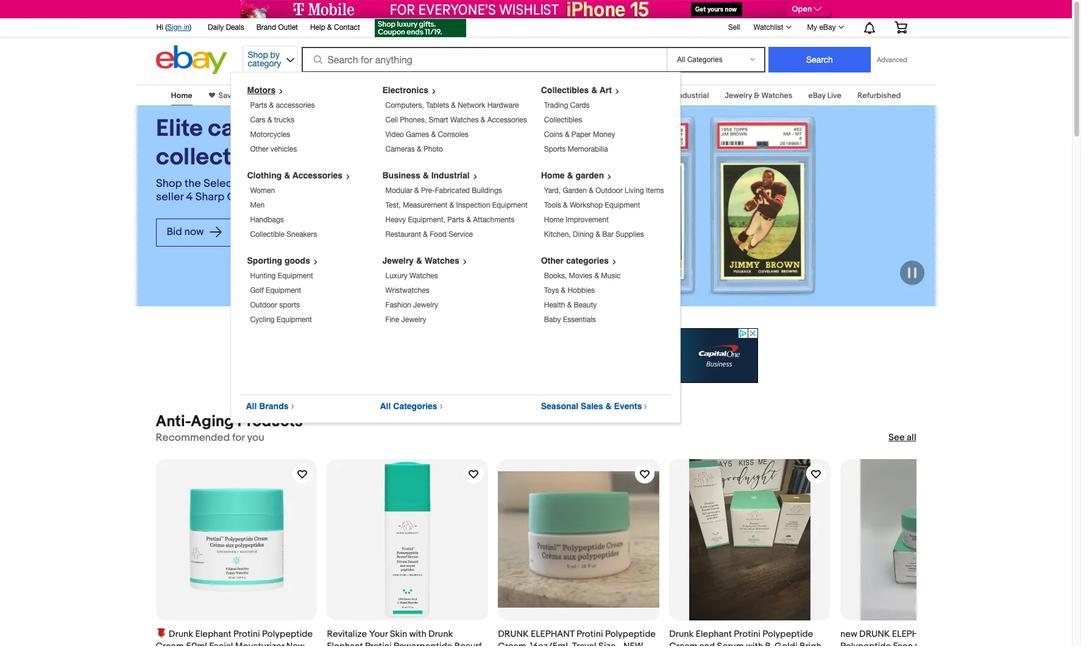 Task type: describe. For each thing, give the bounding box(es) containing it.
from
[[333, 177, 356, 191]]

yard, garden & outdoor living items tools & workshop equipment home improvement kitchen, dining & bar supplies
[[544, 186, 664, 239]]

hunting equipment link
[[250, 272, 313, 280]]

kitchen, dining & bar supplies link
[[544, 230, 644, 239]]

art
[[600, 85, 612, 95]]

deals
[[226, 23, 244, 32]]

equipment down hunting equipment link
[[266, 286, 301, 295]]

hobbies
[[568, 286, 595, 295]]

all brands link
[[246, 402, 299, 411]]

sporting for sporting goods
[[562, 91, 593, 101]]

women link
[[250, 186, 275, 195]]

jewelry & watches inside elite cards for your collection main content
[[725, 91, 793, 101]]

cream inside drunk elephant protini polypeptide cream and serum with b-goldi brigh
[[669, 641, 697, 647]]

inspection
[[456, 201, 490, 210]]

revitalize
[[327, 629, 367, 640]]

outdoor sports link
[[250, 301, 300, 310]]

computers,
[[385, 101, 424, 110]]

wristwatches
[[385, 286, 429, 295]]

you
[[247, 432, 264, 444]]

other categories link
[[541, 256, 622, 266]]

recommended for you element
[[156, 432, 264, 445]]

4
[[186, 191, 193, 204]]

women
[[250, 186, 275, 195]]

elephant inside drunk elephant protini polypeptide cream and serum with b-goldi brigh
[[696, 629, 732, 640]]

garden inside "yard, garden & outdoor living items tools & workshop equipment home improvement kitchen, dining & bar supplies"
[[563, 186, 587, 195]]

video games & consoles link
[[385, 130, 469, 139]]

drunk inside revitalize your skin with drunk elephant protini powerpeptide resur
[[428, 629, 453, 640]]

modular
[[385, 186, 412, 195]]

watches inside computers, tablets & network hardware cell phones, smart watches & accessories video games & consoles cameras & photo
[[450, 116, 479, 124]]

cycling equipment link
[[250, 316, 312, 324]]

pre-
[[421, 186, 435, 195]]

toys inside books, movies & music toys & hobbies health & beauty baby essentials
[[544, 286, 559, 295]]

travel
[[945, 641, 978, 647]]

elephant inside "🌹 drunk elephant protini polypeptide cream 50ml facial mousturizer new"
[[195, 629, 231, 640]]

sporting goods link
[[247, 256, 323, 266]]

ebay live link
[[808, 91, 842, 101]]

anti-aging products
[[156, 413, 303, 431]]

1 vertical spatial jewelry & watches link
[[382, 256, 472, 266]]

0 horizontal spatial accessories
[[292, 171, 343, 180]]

face
[[893, 641, 913, 647]]

parts inside parts & accessories cars & trucks motorcycles other vehicles
[[250, 101, 267, 110]]

sneakers
[[287, 230, 317, 239]]

coins
[[544, 130, 563, 139]]

equipment down the goods
[[278, 272, 313, 280]]

new drunk elephant protini polypeptide face cream travel siz
[[840, 629, 998, 647]]

golf equipment link
[[250, 286, 301, 295]]

contact
[[334, 23, 360, 32]]

collectibles for collectibles & art
[[541, 85, 589, 95]]

goldi
[[775, 641, 798, 647]]

sign
[[167, 23, 182, 32]]

parts & accessories link
[[250, 101, 315, 110]]

your shopping cart image
[[894, 21, 908, 34]]

all for all categories
[[380, 402, 391, 411]]

parts & accessories cars & trucks motorcycles other vehicles
[[250, 101, 315, 154]]

outdoor inside hunting equipment golf equipment outdoor sports cycling equipment
[[250, 301, 277, 310]]

baby
[[544, 316, 561, 324]]

cameras
[[385, 145, 415, 154]]

clothing & accessories link
[[247, 171, 355, 180]]

& inside "link"
[[327, 23, 332, 32]]

goods
[[594, 91, 619, 101]]

home improvement link
[[544, 216, 609, 224]]

business for the rightmost 'business & industrial' link
[[635, 91, 667, 101]]

my ebay
[[807, 23, 836, 32]]

50ml
[[186, 641, 207, 647]]

protini inside "🌹 drunk elephant protini polypeptide cream 50ml facial mousturizer new"
[[233, 629, 260, 640]]

elite cards for your collection link
[[156, 115, 358, 172]]

fine
[[385, 316, 399, 324]]

cream inside "🌹 drunk elephant protini polypeptide cream 50ml facial mousturizer new"
[[156, 641, 184, 647]]

workshop
[[570, 201, 603, 210]]

now
[[184, 226, 204, 238]]

business for 'business & industrial' link to the bottom
[[382, 171, 420, 180]]

select
[[203, 177, 236, 191]]

fine jewelry link
[[385, 316, 426, 324]]

anti-
[[156, 413, 191, 431]]

tools & workshop equipment link
[[544, 201, 640, 210]]

seller
[[156, 191, 183, 204]]

hardware
[[487, 101, 519, 110]]

seasonal sales & events
[[541, 402, 642, 411]]

handbags link
[[250, 216, 284, 224]]

parts inside modular & pre-fabricated buildings test, measurement & inspection equipment heavy equipment, parts & attachments restaurant & food service
[[447, 216, 464, 224]]

refurbished
[[857, 91, 901, 101]]

shop inside shop by category
[[248, 50, 268, 60]]

polypeptide inside new drunk elephant protini polypeptide face cream travel siz
[[840, 641, 891, 647]]

home inside "yard, garden & outdoor living items tools & workshop equipment home improvement kitchen, dining & bar supplies"
[[544, 216, 564, 224]]

all for all brands
[[246, 402, 257, 411]]

& inside 'trading cards collectibles coins & paper money sports memorabilia'
[[565, 130, 570, 139]]

showcase
[[238, 177, 290, 191]]

elephant inside revitalize your skin with drunk elephant protini powerpeptide resur
[[327, 641, 363, 647]]

1 horizontal spatial business & industrial link
[[635, 91, 709, 101]]

the
[[184, 177, 201, 191]]

events
[[614, 402, 642, 411]]

industrial for 'business & industrial' link to the bottom
[[431, 171, 470, 180]]

elephant inside new drunk elephant protini polypeptide face cream travel siz
[[892, 629, 936, 640]]

categories
[[393, 402, 437, 411]]

sporting for sporting goods
[[247, 256, 282, 266]]

trading cards link
[[544, 101, 590, 110]]

cell
[[385, 116, 398, 124]]

recommended
[[156, 432, 230, 444]]

men link
[[250, 201, 265, 210]]

supplies
[[616, 230, 644, 239]]

🌹 drunk elephant protini polypeptide cream 50ml facial mousturizer new
[[156, 629, 313, 647]]

1 vertical spatial collectibles link
[[544, 116, 582, 124]]

your
[[308, 115, 355, 143]]

all categories
[[380, 402, 437, 411]]

advertisement region inside elite cards for your collection main content
[[314, 328, 758, 383]]

toys inside elite cards for your collection main content
[[530, 91, 546, 101]]

protini inside "drunk elephant protini polypeptide cream .16oz/5ml travel size - new"
[[576, 629, 603, 640]]

my
[[807, 23, 817, 32]]

collectibles inside 'trading cards collectibles coins & paper money sports memorabilia'
[[544, 116, 582, 124]]

aging
[[191, 413, 234, 431]]

my ebay link
[[801, 20, 849, 35]]

elite cards for your collection main content
[[0, 77, 1072, 647]]

size
[[599, 641, 616, 647]]

for inside elite cards for your collection shop the select showcase auction from seller 4 sharp corners.
[[274, 115, 303, 143]]

-
[[618, 641, 621, 647]]

ebay inside elite cards for your collection main content
[[808, 91, 826, 101]]

Search for anything text field
[[303, 48, 664, 71]]

motorcycles link
[[250, 130, 290, 139]]

memorabilia
[[568, 145, 608, 154]]

sporting goods link
[[562, 91, 619, 101]]

health & beauty link
[[544, 301, 597, 310]]

ebay inside the account navigation
[[819, 23, 836, 32]]

brand outlet link
[[256, 21, 298, 35]]

hi
[[156, 23, 163, 32]]

computers, tablets & network hardware cell phones, smart watches & accessories video games & consoles cameras & photo
[[385, 101, 527, 154]]

.16oz/5ml
[[528, 641, 570, 647]]

paper
[[572, 130, 591, 139]]

motorcycles
[[250, 130, 290, 139]]

drunk inside "drunk elephant protini polypeptide cream .16oz/5ml travel size - new"
[[498, 629, 529, 640]]

with inside drunk elephant protini polypeptide cream and serum with b-goldi brigh
[[746, 641, 763, 647]]



Task type: vqa. For each thing, say whether or not it's contained in the screenshot.
leftmost Ends In 12h 15m
no



Task type: locate. For each thing, give the bounding box(es) containing it.
business & industrial for the rightmost 'business & industrial' link
[[635, 91, 709, 101]]

0 vertical spatial business
[[635, 91, 667, 101]]

all categories link
[[380, 402, 448, 411]]

4 cream from the left
[[915, 641, 943, 647]]

0 horizontal spatial other
[[250, 145, 268, 154]]

polypeptide up -
[[605, 629, 656, 640]]

polypeptide inside drunk elephant protini polypeptide cream and serum with b-goldi brigh
[[763, 629, 813, 640]]

0 horizontal spatial business & industrial
[[382, 171, 470, 180]]

seasonal
[[541, 402, 578, 411]]

luxury watches link
[[385, 272, 438, 280]]

parts down test, measurement & inspection equipment link
[[447, 216, 464, 224]]

2 horizontal spatial elephant
[[696, 629, 732, 640]]

(
[[165, 23, 167, 32]]

3 cream from the left
[[669, 641, 697, 647]]

help
[[310, 23, 325, 32]]

drunk elephant protini polypeptide cream and serum with b-goldi brigh link
[[669, 459, 831, 647]]

2 elephant from the left
[[892, 629, 936, 640]]

toys & hobbies link
[[544, 286, 595, 295]]

sporting inside elite cards for your collection main content
[[562, 91, 593, 101]]

1 horizontal spatial elephant
[[327, 641, 363, 647]]

fabricated
[[435, 186, 470, 195]]

business right goods
[[635, 91, 667, 101]]

elephant down revitalize
[[327, 641, 363, 647]]

luxury watches wristwatches fashion jewelry fine jewelry
[[385, 272, 438, 324]]

0 vertical spatial jewelry & watches link
[[725, 91, 793, 101]]

1 cream from the left
[[156, 641, 184, 647]]

0 horizontal spatial parts
[[250, 101, 267, 110]]

home for home & garden
[[413, 91, 435, 101]]

games
[[406, 130, 429, 139]]

accessories down vehicles at top
[[292, 171, 343, 180]]

open button
[[787, 2, 829, 16]]

home up tablets
[[413, 91, 435, 101]]

tablets
[[426, 101, 449, 110]]

categories
[[566, 256, 609, 266]]

equipment down living
[[605, 201, 640, 210]]

brand
[[256, 23, 276, 32]]

polypeptide up goldi
[[763, 629, 813, 640]]

collectibles link down trading cards link
[[544, 116, 582, 124]]

skin
[[390, 629, 407, 640]]

1 horizontal spatial jewelry & watches
[[725, 91, 793, 101]]

vehicles
[[270, 145, 297, 154]]

music
[[601, 272, 621, 280]]

corners.
[[227, 191, 271, 204]]

0 horizontal spatial collectibles link
[[354, 91, 398, 101]]

bid now
[[167, 226, 206, 238]]

collectibles up cell
[[354, 91, 398, 101]]

0 horizontal spatial sporting
[[247, 256, 282, 266]]

0 horizontal spatial with
[[409, 629, 426, 640]]

1 vertical spatial garden
[[563, 186, 587, 195]]

health
[[544, 301, 565, 310]]

1 drunk from the left
[[498, 629, 529, 640]]

home & garden
[[413, 91, 471, 101]]

1 horizontal spatial jewelry & watches link
[[725, 91, 793, 101]]

0 vertical spatial accessories
[[487, 116, 527, 124]]

1 vertical spatial parts
[[447, 216, 464, 224]]

new
[[840, 629, 857, 640]]

shop up seller
[[156, 177, 182, 191]]

with inside revitalize your skin with drunk elephant protini powerpeptide resur
[[409, 629, 426, 640]]

banner
[[150, 15, 916, 424]]

restaurant & food service link
[[385, 230, 473, 239]]

buildings
[[472, 186, 502, 195]]

equipment inside "yard, garden & outdoor living items tools & workshop equipment home improvement kitchen, dining & bar supplies"
[[605, 201, 640, 210]]

daily
[[208, 23, 224, 32]]

bid
[[167, 226, 182, 238]]

shop left by
[[248, 50, 268, 60]]

1 horizontal spatial business & industrial
[[635, 91, 709, 101]]

outdoor up the cycling
[[250, 301, 277, 310]]

home down 'tools'
[[544, 216, 564, 224]]

shop by category
[[248, 50, 281, 68]]

1 vertical spatial sporting
[[247, 256, 282, 266]]

1 horizontal spatial accessories
[[487, 116, 527, 124]]

drunk
[[498, 629, 529, 640], [859, 629, 890, 640]]

1 horizontal spatial for
[[274, 115, 303, 143]]

0 vertical spatial toys
[[530, 91, 546, 101]]

0 horizontal spatial business
[[382, 171, 420, 180]]

shop by category button
[[242, 45, 297, 72]]

0 vertical spatial industrial
[[676, 91, 709, 101]]

collectibles link up cell
[[354, 91, 398, 101]]

home for home & garden
[[541, 171, 565, 180]]

0 horizontal spatial outdoor
[[250, 301, 277, 310]]

jewelry
[[725, 91, 752, 101], [382, 256, 414, 266], [413, 301, 438, 310], [401, 316, 426, 324]]

outlet
[[278, 23, 298, 32]]

1 drunk from the left
[[169, 629, 193, 640]]

0 vertical spatial parts
[[250, 101, 267, 110]]

collectibles inside elite cards for your collection main content
[[354, 91, 398, 101]]

collectible
[[250, 230, 285, 239]]

cream down '🌹' in the left of the page
[[156, 641, 184, 647]]

cards
[[570, 101, 590, 110]]

drunk right "new"
[[859, 629, 890, 640]]

protini inside new drunk elephant protini polypeptide face cream travel siz
[[938, 629, 964, 640]]

1 horizontal spatial industrial
[[676, 91, 709, 101]]

watches inside elite cards for your collection main content
[[761, 91, 793, 101]]

1 vertical spatial with
[[746, 641, 763, 647]]

drunk elephant protini polypeptide cream and serum with b-goldi brigh
[[669, 629, 825, 647]]

accessories down hardware
[[487, 116, 527, 124]]

1 horizontal spatial other
[[541, 256, 564, 266]]

sign in link
[[167, 23, 190, 32]]

2 all from the left
[[380, 402, 391, 411]]

business & industrial for 'business & industrial' link to the bottom
[[382, 171, 470, 180]]

1 horizontal spatial with
[[746, 641, 763, 647]]

toys up "health"
[[544, 286, 559, 295]]

0 horizontal spatial for
[[232, 432, 245, 444]]

drunk up .16oz/5ml
[[498, 629, 529, 640]]

1 vertical spatial for
[[232, 432, 245, 444]]

0 vertical spatial collectibles link
[[354, 91, 398, 101]]

all left the brands
[[246, 402, 257, 411]]

ebay right my
[[819, 23, 836, 32]]

1 horizontal spatial all
[[380, 402, 391, 411]]

equipment up 'attachments'
[[492, 201, 528, 210]]

watches down food
[[425, 256, 459, 266]]

1 elephant from the left
[[531, 629, 574, 640]]

0 vertical spatial business & industrial link
[[635, 91, 709, 101]]

cream
[[156, 641, 184, 647], [498, 641, 526, 647], [669, 641, 697, 647], [915, 641, 943, 647]]

1 horizontal spatial business
[[635, 91, 667, 101]]

3 drunk from the left
[[669, 629, 694, 640]]

1 horizontal spatial drunk
[[428, 629, 453, 640]]

1 horizontal spatial shop
[[248, 50, 268, 60]]

outdoor up tools & workshop equipment link
[[596, 186, 623, 195]]

0 horizontal spatial shop
[[156, 177, 182, 191]]

cream left .16oz/5ml
[[498, 641, 526, 647]]

accessories inside computers, tablets & network hardware cell phones, smart watches & accessories video games & consoles cameras & photo
[[487, 116, 527, 124]]

books, movies & music link
[[544, 272, 621, 280]]

2 drunk from the left
[[859, 629, 890, 640]]

collectible sneakers link
[[250, 230, 317, 239]]

watches inside luxury watches wristwatches fashion jewelry fine jewelry
[[410, 272, 438, 280]]

1 horizontal spatial collectibles link
[[544, 116, 582, 124]]

account navigation
[[150, 15, 916, 39]]

0 vertical spatial shop
[[248, 50, 268, 60]]

0 horizontal spatial jewelry & watches
[[382, 256, 459, 266]]

1 vertical spatial advertisement region
[[314, 328, 758, 383]]

elephant inside "drunk elephant protini polypeptide cream .16oz/5ml travel size - new"
[[531, 629, 574, 640]]

home for home
[[171, 91, 192, 101]]

sales
[[581, 402, 603, 411]]

bid now link
[[156, 219, 234, 247]]

None submit
[[768, 47, 871, 73]]

advertisement region
[[240, 0, 832, 18], [314, 328, 758, 383]]

cream right face
[[915, 641, 943, 647]]

elephant up facial
[[195, 629, 231, 640]]

ebay left "live"
[[808, 91, 826, 101]]

0 horizontal spatial all
[[246, 402, 257, 411]]

1 vertical spatial business & industrial
[[382, 171, 470, 180]]

revitalize your skin with drunk elephant protini powerpeptide resur link
[[327, 459, 488, 647]]

business up the modular
[[382, 171, 420, 180]]

1 horizontal spatial elephant
[[892, 629, 936, 640]]

0 horizontal spatial drunk
[[498, 629, 529, 640]]

essentials
[[563, 316, 596, 324]]

collectibles & art link
[[541, 85, 625, 95]]

polypeptide up 'new'
[[262, 629, 313, 640]]

category
[[248, 59, 281, 68]]

auction
[[292, 177, 330, 191]]

protini inside drunk elephant protini polypeptide cream and serum with b-goldi brigh
[[734, 629, 761, 640]]

🌹
[[156, 629, 167, 640]]

advanced
[[877, 56, 907, 63]]

elephant up face
[[892, 629, 936, 640]]

protini inside revitalize your skin with drunk elephant protini powerpeptide resur
[[365, 641, 392, 647]]

drunk inside drunk elephant protini polypeptide cream and serum with b-goldi brigh
[[669, 629, 694, 640]]

polypeptide inside "🌹 drunk elephant protini polypeptide cream 50ml facial mousturizer new"
[[262, 629, 313, 640]]

books,
[[544, 272, 567, 280]]

0 horizontal spatial jewelry & watches link
[[382, 256, 472, 266]]

business & industrial inside elite cards for your collection main content
[[635, 91, 709, 101]]

sporting up hunting
[[247, 256, 282, 266]]

2 horizontal spatial drunk
[[669, 629, 694, 640]]

consoles
[[438, 130, 469, 139]]

see all
[[889, 432, 916, 444]]

travel
[[572, 641, 596, 647]]

toys up trading
[[530, 91, 546, 101]]

1 vertical spatial other
[[541, 256, 564, 266]]

garden down home & garden
[[563, 186, 587, 195]]

0 horizontal spatial garden
[[444, 91, 471, 101]]

and
[[700, 641, 715, 647]]

in
[[184, 23, 190, 32]]

1 horizontal spatial outdoor
[[596, 186, 623, 195]]

watches down network on the top of the page
[[450, 116, 479, 124]]

garden inside elite cards for your collection main content
[[444, 91, 471, 101]]

watches up wristwatches link at the top left of page
[[410, 272, 438, 280]]

restaurant
[[385, 230, 421, 239]]

motors inside elite cards for your collection main content
[[257, 91, 282, 101]]

0 horizontal spatial elephant
[[531, 629, 574, 640]]

other inside parts & accessories cars & trucks motorcycles other vehicles
[[250, 145, 268, 154]]

0 vertical spatial business & industrial
[[635, 91, 709, 101]]

0 vertical spatial jewelry & watches
[[725, 91, 793, 101]]

banner containing shop by category
[[150, 15, 916, 424]]

parts up the cars
[[250, 101, 267, 110]]

0 vertical spatial other
[[250, 145, 268, 154]]

collectibles down trading cards link
[[544, 116, 582, 124]]

outdoor inside "yard, garden & outdoor living items tools & workshop equipment home improvement kitchen, dining & bar supplies"
[[596, 186, 623, 195]]

polypeptide down "new"
[[840, 641, 891, 647]]

sell link
[[723, 23, 746, 31]]

protini
[[233, 629, 260, 640], [576, 629, 603, 640], [734, 629, 761, 640], [938, 629, 964, 640], [365, 641, 392, 647]]

polypeptide inside "drunk elephant protini polypeptide cream .16oz/5ml travel size - new"
[[605, 629, 656, 640]]

collectibles for collectibles
[[354, 91, 398, 101]]

service
[[449, 230, 473, 239]]

1 horizontal spatial garden
[[563, 186, 587, 195]]

🌹 drunk elephant protini polypeptide cream 50ml facial mousturizer new link
[[156, 459, 317, 647]]

2 cream from the left
[[498, 641, 526, 647]]

industrial for the rightmost 'business & industrial' link
[[676, 91, 709, 101]]

all brands
[[246, 402, 289, 411]]

items
[[646, 186, 664, 195]]

0 vertical spatial garden
[[444, 91, 471, 101]]

test,
[[385, 201, 401, 210]]

jewelry inside elite cards for your collection main content
[[725, 91, 752, 101]]

drunk inside "🌹 drunk elephant protini polypeptide cream 50ml facial mousturizer new"
[[169, 629, 193, 640]]

0 vertical spatial with
[[409, 629, 426, 640]]

get the coupon image
[[375, 19, 466, 37]]

with left b-
[[746, 641, 763, 647]]

saved
[[219, 91, 241, 101]]

1 vertical spatial accessories
[[292, 171, 343, 180]]

drunk inside new drunk elephant protini polypeptide face cream travel siz
[[859, 629, 890, 640]]

other down motorcycles link
[[250, 145, 268, 154]]

sporting goods
[[247, 256, 310, 266]]

equipment down sports
[[277, 316, 312, 324]]

1 vertical spatial jewelry & watches
[[382, 256, 459, 266]]

0 horizontal spatial industrial
[[431, 171, 470, 180]]

home up yard,
[[541, 171, 565, 180]]

money
[[593, 130, 615, 139]]

electronics
[[382, 85, 428, 95]]

computers, tablets & network hardware link
[[385, 101, 519, 110]]

1 horizontal spatial sporting
[[562, 91, 593, 101]]

0 horizontal spatial drunk
[[169, 629, 193, 640]]

2 drunk from the left
[[428, 629, 453, 640]]

cream inside new drunk elephant protini polypeptide face cream travel siz
[[915, 641, 943, 647]]

clothing & accessories
[[247, 171, 343, 180]]

baby essentials link
[[544, 316, 596, 324]]

other up books,
[[541, 256, 564, 266]]

1 horizontal spatial drunk
[[859, 629, 890, 640]]

1 all from the left
[[246, 402, 257, 411]]

1 vertical spatial business & industrial link
[[382, 171, 482, 180]]

1 vertical spatial ebay
[[808, 91, 826, 101]]

home up elite
[[171, 91, 192, 101]]

business inside elite cards for your collection main content
[[635, 91, 667, 101]]

equipment,
[[408, 216, 445, 224]]

1 horizontal spatial parts
[[447, 216, 464, 224]]

all left categories
[[380, 402, 391, 411]]

garden up the computers, tablets & network hardware link
[[444, 91, 471, 101]]

0 horizontal spatial elephant
[[195, 629, 231, 640]]

help & contact link
[[310, 21, 360, 35]]

1 vertical spatial shop
[[156, 177, 182, 191]]

anti-aging products link
[[156, 413, 303, 431]]

heavy equipment, parts & attachments link
[[385, 216, 515, 224]]

0 vertical spatial ebay
[[819, 23, 836, 32]]

by
[[270, 50, 280, 60]]

cream left and
[[669, 641, 697, 647]]

0 vertical spatial sporting
[[562, 91, 593, 101]]

1 vertical spatial outdoor
[[250, 301, 277, 310]]

watches left ebay live link on the top of page
[[761, 91, 793, 101]]

1 vertical spatial business
[[382, 171, 420, 180]]

cream inside "drunk elephant protini polypeptide cream .16oz/5ml travel size - new"
[[498, 641, 526, 647]]

improvement
[[566, 216, 609, 224]]

cards
[[208, 115, 268, 143]]

elephant up and
[[696, 629, 732, 640]]

photo
[[424, 145, 443, 154]]

books, movies & music toys & hobbies health & beauty baby essentials
[[544, 272, 621, 324]]

0 horizontal spatial business & industrial link
[[382, 171, 482, 180]]

1 vertical spatial industrial
[[431, 171, 470, 180]]

home
[[171, 91, 192, 101], [413, 91, 435, 101], [541, 171, 565, 180], [544, 216, 564, 224]]

0 vertical spatial advertisement region
[[240, 0, 832, 18]]

0 vertical spatial for
[[274, 115, 303, 143]]

b-
[[765, 641, 775, 647]]

industrial inside elite cards for your collection main content
[[676, 91, 709, 101]]

network
[[458, 101, 485, 110]]

sharp
[[195, 191, 224, 204]]

shop inside elite cards for your collection shop the select showcase auction from seller 4 sharp corners.
[[156, 177, 182, 191]]

beauty
[[574, 301, 597, 310]]

collectibles up trading cards link
[[541, 85, 589, 95]]

accessories
[[276, 101, 315, 110]]

sporting up cards
[[562, 91, 593, 101]]

0 vertical spatial outdoor
[[596, 186, 623, 195]]

refurbished link
[[857, 91, 901, 101]]

fashion
[[385, 301, 411, 310]]

measurement
[[403, 201, 448, 210]]

with up powerpeptide
[[409, 629, 426, 640]]

equipment inside modular & pre-fabricated buildings test, measurement & inspection equipment heavy equipment, parts & attachments restaurant & food service
[[492, 201, 528, 210]]

elephant up .16oz/5ml
[[531, 629, 574, 640]]

dining
[[573, 230, 594, 239]]

1 vertical spatial toys
[[544, 286, 559, 295]]



